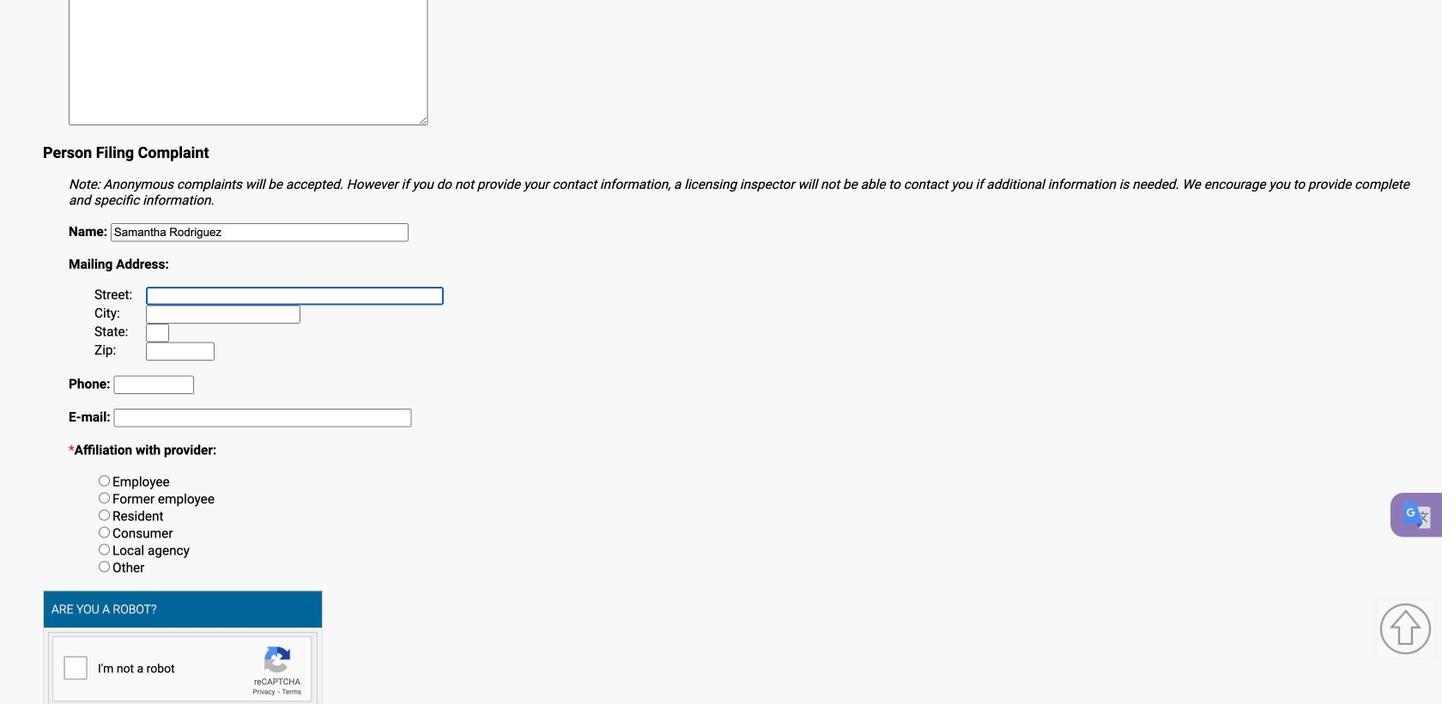 Task type: locate. For each thing, give the bounding box(es) containing it.
None text field
[[146, 324, 169, 342]]

None text field
[[69, 0, 428, 126], [111, 223, 409, 242], [146, 287, 444, 305], [146, 305, 301, 324], [146, 342, 215, 361], [114, 409, 412, 427], [69, 0, 428, 126], [111, 223, 409, 242], [146, 287, 444, 305], [146, 305, 301, 324], [146, 342, 215, 361], [114, 409, 412, 427]]

None field
[[114, 376, 194, 394]]

None radio
[[99, 475, 110, 486], [99, 510, 110, 521], [99, 527, 110, 538], [99, 544, 110, 555], [99, 561, 110, 572], [99, 475, 110, 486], [99, 510, 110, 521], [99, 527, 110, 538], [99, 544, 110, 555], [99, 561, 110, 572]]

None radio
[[99, 493, 110, 504]]



Task type: describe. For each thing, give the bounding box(es) containing it.
google translate logo image
[[1404, 502, 1431, 528]]



